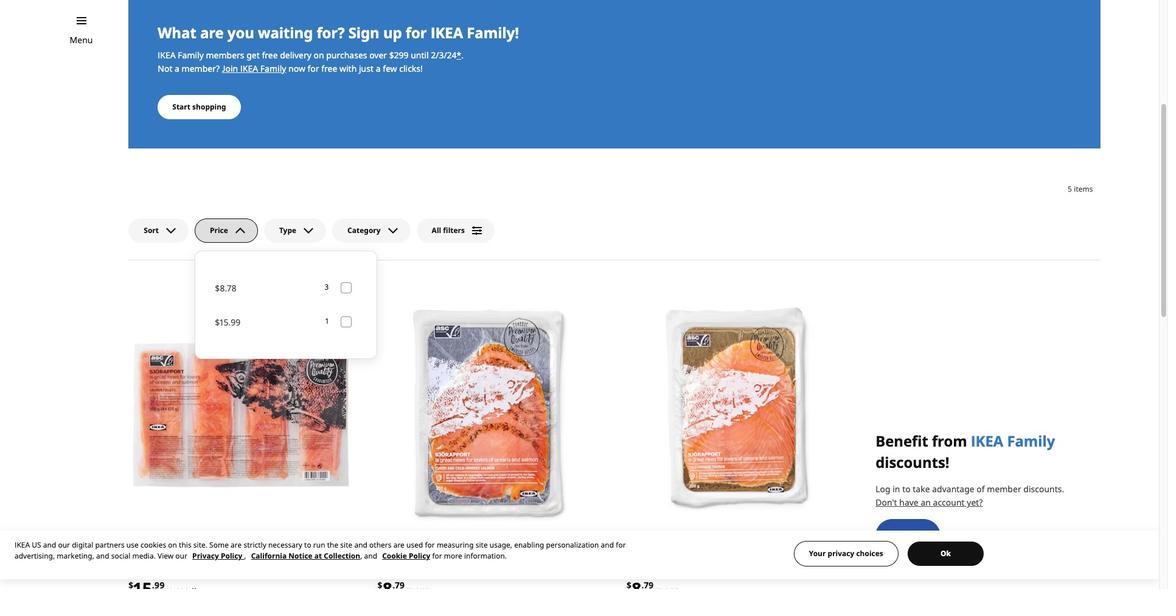 Task type: locate. For each thing, give the bounding box(es) containing it.
,
[[244, 551, 246, 561], [361, 551, 363, 561]]

in up the don't
[[893, 484, 901, 495]]

enabling
[[515, 540, 545, 550]]

in down have
[[913, 531, 922, 542]]

for?
[[317, 22, 345, 43]]

on inside ikea us and our digital partners use cookies on this site. some are strictly necessary to run the site and others are used for measuring site usage, enabling personalization and for advertising, marketing, and social media. view our
[[168, 540, 177, 550]]

0 vertical spatial to
[[903, 484, 911, 495]]

over
[[370, 49, 387, 61]]

1 horizontal spatial sjörapport
[[378, 549, 433, 560]]

and
[[43, 540, 56, 550], [355, 540, 368, 550], [601, 540, 614, 550], [96, 551, 109, 561], [364, 551, 378, 561]]

sort
[[144, 225, 159, 235]]

are up cookie
[[394, 540, 405, 550]]

1 horizontal spatial price
[[422, 535, 440, 545]]

2 horizontal spatial are
[[394, 540, 405, 550]]

are up members
[[200, 22, 224, 43]]

price
[[173, 535, 191, 545], [422, 535, 440, 545], [671, 535, 690, 545]]

2 horizontal spatial sjörapport
[[627, 549, 682, 560]]

1 sjörapport from the left
[[129, 549, 184, 560]]

to up california notice at collection link
[[304, 540, 312, 550]]

$299
[[390, 49, 409, 61]]

1 site from the left
[[341, 540, 353, 550]]

in
[[893, 484, 901, 495], [913, 531, 922, 542]]

1 horizontal spatial our
[[176, 551, 188, 561]]

a left few
[[376, 63, 381, 74]]

get
[[247, 49, 260, 61]]

0 horizontal spatial on
[[168, 540, 177, 550]]

family inside benefit from ikea family discounts!
[[1008, 431, 1056, 451]]

2 price from the left
[[422, 535, 440, 545]]

and right personalization
[[601, 540, 614, 550]]

for right now
[[308, 63, 319, 74]]

2 a from the left
[[376, 63, 381, 74]]

1 horizontal spatial policy
[[409, 551, 431, 561]]

sign
[[349, 22, 380, 43]]

just
[[359, 63, 374, 74]]

price inside ikea family price sjörapport cured cold smoked salmon
[[422, 535, 440, 545]]

all filters button
[[417, 218, 495, 243]]

account
[[934, 497, 965, 509]]

and right us
[[43, 540, 56, 550]]

a right not
[[175, 63, 180, 74]]

2 sjörapport from the left
[[378, 549, 433, 560]]

1 horizontal spatial log
[[896, 531, 911, 542]]

0 horizontal spatial sjörapport
[[129, 549, 184, 560]]

start
[[172, 101, 191, 112]]

0 horizontal spatial ,
[[244, 551, 246, 561]]

0 vertical spatial free
[[262, 49, 278, 61]]

3 products element
[[325, 282, 329, 293]]

start shopping button
[[158, 95, 241, 119]]

view
[[158, 551, 174, 561]]

in inside log in "button"
[[913, 531, 922, 542]]

to inside "log in to take advantage of member discounts. don't have an account yet?"
[[903, 484, 911, 495]]

log inside "log in to take advantage of member discounts. don't have an account yet?"
[[876, 484, 891, 495]]

family!
[[467, 22, 519, 43]]

2 policy from the left
[[409, 551, 431, 561]]

now
[[289, 63, 306, 74]]

take
[[913, 484, 931, 495]]

0 vertical spatial in
[[893, 484, 901, 495]]

$8.78
[[215, 282, 237, 294]]

1 a from the left
[[175, 63, 180, 74]]

1 vertical spatial in
[[913, 531, 922, 542]]

log down have
[[896, 531, 911, 542]]

log inside "button"
[[896, 531, 911, 542]]

for
[[406, 22, 427, 43], [308, 63, 319, 74], [425, 540, 435, 550], [616, 540, 626, 550], [433, 551, 442, 561]]

to
[[903, 484, 911, 495], [304, 540, 312, 550]]

clicks!
[[400, 63, 423, 74]]

0 horizontal spatial site
[[341, 540, 353, 550]]

0 horizontal spatial log
[[876, 484, 891, 495]]

for right the used
[[425, 540, 435, 550]]

filters
[[443, 225, 465, 235]]

strictly
[[244, 540, 267, 550]]

privacy
[[828, 549, 855, 559]]

policy down some on the left
[[221, 551, 242, 561]]

until
[[411, 49, 429, 61]]

our up marketing, at the left bottom of page
[[58, 540, 70, 550]]

some
[[209, 540, 229, 550]]

1 horizontal spatial a
[[376, 63, 381, 74]]

smoked
[[423, 562, 455, 574]]

policy down the used
[[409, 551, 431, 561]]

site up privacy policy , california notice at collection , and cookie policy for more information.
[[341, 540, 353, 550]]

notice
[[289, 551, 313, 561]]

0 vertical spatial on
[[314, 49, 324, 61]]

log
[[876, 484, 891, 495], [896, 531, 911, 542]]

our down the this
[[176, 551, 188, 561]]

5
[[1069, 184, 1073, 194]]

1 vertical spatial on
[[168, 540, 177, 550]]

shopping
[[192, 101, 226, 112]]

log up the don't
[[876, 484, 891, 495]]

for inside ikea family members get free delivery on purchases over $299 until 2/3/24 * . not a member? join ikea family now for free with just a few clicks!
[[308, 63, 319, 74]]

1 horizontal spatial ikea family price
[[627, 535, 690, 545]]

on
[[314, 49, 324, 61], [168, 540, 177, 550]]

are
[[200, 22, 224, 43], [231, 540, 242, 550], [394, 540, 405, 550]]

for up smoked at the bottom left
[[433, 551, 442, 561]]

menu button
[[70, 33, 93, 47]]

1 horizontal spatial to
[[903, 484, 911, 495]]

privacy policy , california notice at collection , and cookie policy for more information.
[[192, 551, 507, 561]]

our
[[58, 540, 70, 550], [176, 551, 188, 561]]

1 vertical spatial log
[[896, 531, 911, 542]]

have
[[900, 497, 919, 509]]

yet?
[[968, 497, 984, 509]]

what are you waiting for? sign up for ikea family!
[[158, 22, 519, 43]]

free left with
[[322, 63, 338, 74]]

0 vertical spatial log
[[876, 484, 891, 495]]

and up privacy policy , california notice at collection , and cookie policy for more information.
[[355, 540, 368, 550]]

1 horizontal spatial in
[[913, 531, 922, 542]]

0 horizontal spatial policy
[[221, 551, 242, 561]]

log for log in
[[896, 531, 911, 542]]

0 horizontal spatial to
[[304, 540, 312, 550]]

items
[[1075, 184, 1094, 194]]

in for log in
[[913, 531, 922, 542]]

1 vertical spatial free
[[322, 63, 338, 74]]

1 horizontal spatial ,
[[361, 551, 363, 561]]

in inside "log in to take advantage of member discounts. don't have an account yet?"
[[893, 484, 901, 495]]

0 horizontal spatial in
[[893, 484, 901, 495]]

sjörapport inside ikea family price sjörapport cured cold smoked salmon
[[378, 549, 433, 560]]

ikea inside ikea us and our digital partners use cookies on this site. some are strictly necessary to run the site and others are used for measuring site usage, enabling personalization and for advertising, marketing, and social media. view our
[[15, 540, 30, 550]]

1 horizontal spatial on
[[314, 49, 324, 61]]

1 vertical spatial to
[[304, 540, 312, 550]]

a
[[175, 63, 180, 74], [376, 63, 381, 74]]

marketing,
[[57, 551, 94, 561]]

type button
[[264, 218, 326, 243]]

site up information.
[[476, 540, 488, 550]]

few
[[383, 63, 397, 74]]

0 horizontal spatial price
[[173, 535, 191, 545]]

ikea inside benefit from ikea family discounts!
[[972, 431, 1004, 451]]

category
[[348, 225, 381, 235]]

0 vertical spatial our
[[58, 540, 70, 550]]

2 horizontal spatial price
[[671, 535, 690, 545]]

with
[[340, 63, 357, 74]]

free right get at the top left
[[262, 49, 278, 61]]

choices
[[857, 549, 884, 559]]

ikea family price sjörapport cured cold smoked salmon
[[378, 535, 486, 574]]

0 horizontal spatial a
[[175, 63, 180, 74]]

3
[[325, 282, 329, 292]]

1 horizontal spatial free
[[322, 63, 338, 74]]

for up until
[[406, 22, 427, 43]]

1 ikea family price from the left
[[129, 535, 191, 545]]

3 price from the left
[[671, 535, 690, 545]]

ikea
[[431, 22, 463, 43], [158, 49, 176, 61], [240, 63, 258, 74], [972, 431, 1004, 451], [129, 535, 145, 545], [378, 535, 394, 545], [627, 535, 643, 545], [15, 540, 30, 550]]

are right some on the left
[[231, 540, 242, 550]]

cookies
[[141, 540, 166, 550]]

to up have
[[903, 484, 911, 495]]

all
[[432, 225, 442, 235]]

on right delivery
[[314, 49, 324, 61]]

and down others
[[364, 551, 378, 561]]

1 horizontal spatial site
[[476, 540, 488, 550]]

0 horizontal spatial ikea family price
[[129, 535, 191, 545]]

of
[[977, 484, 986, 495]]

site
[[341, 540, 353, 550], [476, 540, 488, 550]]

price
[[210, 225, 228, 235]]

on left the this
[[168, 540, 177, 550]]

digital
[[72, 540, 93, 550]]



Task type: vqa. For each thing, say whether or not it's contained in the screenshot.
help.
no



Task type: describe. For each thing, give the bounding box(es) containing it.
5 items
[[1069, 184, 1094, 194]]

more
[[444, 551, 463, 561]]

ok button
[[908, 542, 984, 566]]

advantage
[[933, 484, 975, 495]]

* link
[[457, 49, 462, 61]]

don't
[[876, 497, 898, 509]]

discounts!
[[876, 452, 950, 472]]

information.
[[464, 551, 507, 561]]

ikea inside ikea family price sjörapport cured cold smoked salmon
[[378, 535, 394, 545]]

category button
[[332, 218, 411, 243]]

you
[[228, 22, 254, 43]]

personalization
[[546, 540, 599, 550]]

don't have an account yet? link
[[876, 496, 1101, 510]]

site.
[[193, 540, 208, 550]]

run
[[313, 540, 325, 550]]

start shopping
[[172, 101, 226, 112]]

social
[[111, 551, 130, 561]]

usage,
[[490, 540, 513, 550]]

benefit
[[876, 431, 929, 451]]

what
[[158, 22, 197, 43]]

ikea us and our digital partners use cookies on this site. some are strictly necessary to run the site and others are used for measuring site usage, enabling personalization and for advertising, marketing, and social media. view our
[[15, 540, 626, 561]]

california
[[251, 551, 287, 561]]

advertising,
[[15, 551, 55, 561]]

media.
[[132, 551, 156, 561]]

1 vertical spatial our
[[176, 551, 188, 561]]

collection
[[324, 551, 361, 561]]

1 price from the left
[[173, 535, 191, 545]]

0 horizontal spatial are
[[200, 22, 224, 43]]

cookie
[[382, 551, 407, 561]]

your privacy choices
[[810, 549, 884, 559]]

all filters
[[432, 225, 465, 235]]

1 products element
[[326, 316, 329, 328]]

use
[[127, 540, 139, 550]]

0 horizontal spatial free
[[262, 49, 278, 61]]

waiting
[[258, 22, 313, 43]]

ok
[[941, 549, 952, 559]]

2/3/24
[[431, 49, 457, 61]]

cold
[[404, 562, 421, 574]]

cured
[[378, 562, 402, 574]]

your
[[810, 549, 826, 559]]

an
[[921, 497, 931, 509]]

privacy policy link
[[192, 551, 244, 561]]

from
[[933, 431, 968, 451]]

california notice at collection link
[[251, 551, 361, 561]]

log in button
[[876, 520, 941, 554]]

the
[[327, 540, 339, 550]]

1
[[326, 316, 329, 326]]

2 ikea family price from the left
[[627, 535, 690, 545]]

us
[[32, 540, 41, 550]]

log in to take advantage of member discounts. don't have an account yet?
[[876, 484, 1065, 509]]

delivery
[[280, 49, 312, 61]]

used
[[407, 540, 423, 550]]

salmon
[[457, 562, 486, 574]]

member
[[988, 484, 1022, 495]]

log in
[[896, 531, 922, 542]]

and down partners
[[96, 551, 109, 561]]

price button
[[195, 218, 258, 243]]

sort button
[[129, 218, 189, 243]]

others
[[370, 540, 392, 550]]

2 site from the left
[[476, 540, 488, 550]]

in for log in to take advantage of member discounts. don't have an account yet?
[[893, 484, 901, 495]]

1 policy from the left
[[221, 551, 242, 561]]

not
[[158, 63, 173, 74]]

measuring
[[437, 540, 474, 550]]

family inside ikea family price sjörapport cured cold smoked salmon
[[396, 535, 420, 545]]

on inside ikea family members get free delivery on purchases over $299 until 2/3/24 * . not a member? join ikea family now for free with just a few clicks!
[[314, 49, 324, 61]]

0 horizontal spatial our
[[58, 540, 70, 550]]

3 sjörapport from the left
[[627, 549, 682, 560]]

$15.99
[[215, 316, 241, 328]]

1 , from the left
[[244, 551, 246, 561]]

members
[[206, 49, 244, 61]]

1 horizontal spatial are
[[231, 540, 242, 550]]

log for log in to take advantage of member discounts. don't have an account yet?
[[876, 484, 891, 495]]

cookie policy link
[[382, 551, 431, 561]]

.
[[462, 49, 464, 61]]

menu
[[70, 34, 93, 46]]

for right personalization
[[616, 540, 626, 550]]

purchases
[[326, 49, 367, 61]]

partners
[[95, 540, 125, 550]]

this
[[179, 540, 192, 550]]

to inside ikea us and our digital partners use cookies on this site. some are strictly necessary to run the site and others are used for measuring site usage, enabling personalization and for advertising, marketing, and social media. view our
[[304, 540, 312, 550]]

member?
[[182, 63, 220, 74]]

your privacy choices button
[[794, 541, 899, 567]]

ikea family members get free delivery on purchases over $299 until 2/3/24 * . not a member? join ikea family now for free with just a few clicks!
[[158, 49, 464, 74]]

join ikea family link
[[222, 63, 286, 74]]

benefit from ikea family discounts!
[[876, 431, 1056, 472]]

type
[[279, 225, 297, 235]]

*
[[457, 49, 462, 61]]

2 , from the left
[[361, 551, 363, 561]]



